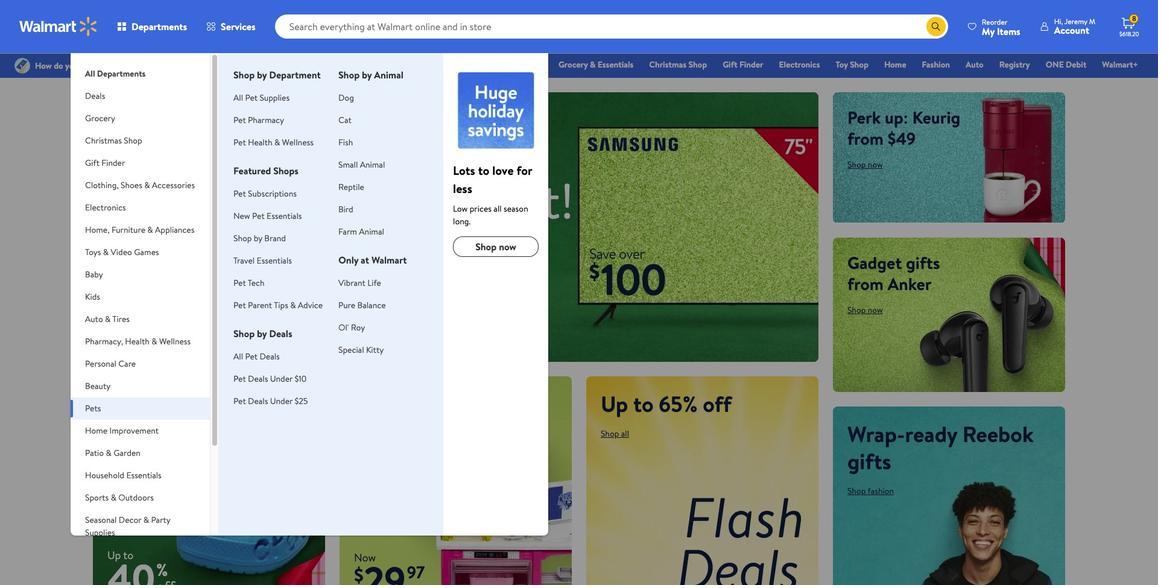 Task type: locate. For each thing, give the bounding box(es) containing it.
1 from from the top
[[848, 127, 884, 150]]

farm
[[339, 226, 357, 238]]

sets
[[210, 106, 239, 129]]

0 horizontal spatial supplies
[[85, 527, 115, 539]]

to inside select lego® sets up to 20% off
[[266, 106, 282, 129]]

prices
[[470, 203, 492, 215]]

1 vertical spatial for
[[167, 274, 195, 304]]

anker
[[888, 272, 932, 295]]

garden
[[114, 447, 140, 459]]

up up shop all
[[601, 389, 628, 419]]

finder left electronics link
[[740, 59, 764, 71]]

now for crocs for your crew
[[128, 313, 143, 325]]

baby button
[[71, 264, 210, 286]]

8
[[1133, 13, 1137, 24]]

wellness
[[282, 136, 314, 148], [159, 335, 191, 348]]

electronics left toy
[[779, 59, 820, 71]]

now up "shoes"
[[128, 159, 143, 171]]

& left party on the bottom left of page
[[143, 514, 149, 526]]

shop now link for perk up: keurig from $49
[[848, 159, 883, 171]]

samsung
[[436, 240, 468, 252]]

shop now for perk up: keurig from $49
[[848, 159, 883, 171]]

all right prices
[[494, 203, 502, 215]]

account
[[1055, 24, 1090, 37]]

0 vertical spatial departments
[[132, 20, 187, 33]]

0 vertical spatial health
[[248, 136, 272, 148]]

pet for pet pharmacy
[[234, 114, 246, 126]]

christmas shop button
[[71, 130, 210, 152]]

supplies down the seasonal
[[85, 527, 115, 539]]

1 vertical spatial wellness
[[159, 335, 191, 348]]

all for shop by deals
[[234, 351, 243, 363]]

all for shop by department
[[234, 92, 243, 104]]

1 horizontal spatial all
[[494, 203, 502, 215]]

2 vertical spatial animal
[[359, 226, 384, 238]]

pet
[[245, 92, 258, 104], [234, 114, 246, 126], [234, 136, 246, 148], [234, 188, 246, 200], [252, 210, 265, 222], [234, 277, 246, 289], [234, 299, 246, 311], [245, 351, 258, 363], [234, 373, 246, 385], [234, 395, 246, 407]]

0 vertical spatial wellness
[[282, 136, 314, 148]]

home for home
[[885, 59, 907, 71]]

pet down all pet deals link
[[234, 373, 246, 385]]

wellness down "auto & tires" dropdown button
[[159, 335, 191, 348]]

finder for gift finder link
[[740, 59, 764, 71]]

0 vertical spatial under
[[270, 373, 293, 385]]

home improvement button
[[71, 420, 210, 442]]

up inside group
[[107, 548, 121, 563]]

fashion link
[[917, 58, 956, 71]]

0 vertical spatial finder
[[740, 59, 764, 71]]

select
[[107, 106, 153, 129]]

by for department
[[257, 68, 267, 81]]

0 vertical spatial off
[[142, 127, 165, 150]]

1 horizontal spatial christmas
[[649, 59, 687, 71]]

0 vertical spatial for
[[517, 162, 532, 179]]

shop now link up "shoes"
[[107, 159, 143, 171]]

1 vertical spatial from
[[848, 272, 884, 295]]

1 vertical spatial finder
[[102, 157, 125, 169]]

1 vertical spatial christmas
[[85, 135, 122, 147]]

home left fashion link
[[885, 59, 907, 71]]

christmas shop for christmas shop dropdown button
[[85, 135, 142, 147]]

gift finder
[[723, 59, 764, 71], [85, 157, 125, 169]]

1 horizontal spatial electronics
[[779, 59, 820, 71]]

pets button
[[71, 398, 210, 420]]

christmas
[[649, 59, 687, 71], [85, 135, 122, 147]]

health down pet pharmacy
[[248, 136, 272, 148]]

1 horizontal spatial up
[[601, 389, 628, 419]]

fast!
[[482, 167, 574, 234]]

home,
[[85, 224, 110, 236]]

97
[[407, 561, 425, 584]]

2 under from the top
[[270, 395, 293, 407]]

special kitty
[[339, 344, 384, 356]]

1 vertical spatial supplies
[[85, 527, 115, 539]]

grocery up 20%
[[85, 112, 115, 124]]

fashion
[[868, 485, 894, 497]]

one
[[1046, 59, 1064, 71]]

health down "auto & tires" dropdown button
[[125, 335, 150, 348]]

to down 'seasonal decor & party supplies'
[[123, 548, 134, 563]]

departments up deals dropdown button at the top of the page
[[97, 68, 146, 80]]

1 horizontal spatial for
[[517, 162, 532, 179]]

0 horizontal spatial wellness
[[159, 335, 191, 348]]

advice
[[298, 299, 323, 311]]

deals button
[[71, 85, 210, 107]]

1 vertical spatial gift finder
[[85, 157, 125, 169]]

& left tires
[[105, 313, 111, 325]]

pet up "new"
[[234, 188, 246, 200]]

0 horizontal spatial home
[[85, 425, 108, 437]]

0 horizontal spatial finder
[[102, 157, 125, 169]]

pets image
[[453, 68, 539, 153]]

grocery inside "grocery" 'dropdown button'
[[85, 112, 115, 124]]

christmas for christmas shop dropdown button
[[85, 135, 122, 147]]

to inside group
[[123, 548, 134, 563]]

home up patio
[[85, 425, 108, 437]]

1 vertical spatial home
[[85, 425, 108, 437]]

departments up all departments link
[[132, 20, 187, 33]]

auto for auto
[[966, 59, 984, 71]]

kids
[[85, 291, 100, 303]]

off inside select lego® sets up to 20% off
[[142, 127, 165, 150]]

1 horizontal spatial health
[[248, 136, 272, 148]]

for right love
[[517, 162, 532, 179]]

essentials down search "search box"
[[598, 59, 634, 71]]

0 horizontal spatial christmas
[[85, 135, 122, 147]]

essentials inside 'grocery & essentials' link
[[598, 59, 634, 71]]

wellness inside dropdown button
[[159, 335, 191, 348]]

patio & garden button
[[71, 442, 210, 465]]

balance
[[358, 299, 386, 311]]

shop now down kids 'dropdown button'
[[107, 313, 143, 325]]

pet subscriptions
[[234, 188, 297, 200]]

lots to love for less low prices all season long.
[[453, 162, 532, 227]]

1 horizontal spatial off
[[703, 389, 732, 419]]

pure balance link
[[339, 299, 386, 311]]

&
[[590, 59, 596, 71], [274, 136, 280, 148], [144, 179, 150, 191], [147, 224, 153, 236], [103, 246, 109, 258], [290, 299, 296, 311], [105, 313, 111, 325], [152, 335, 157, 348], [106, 447, 112, 459], [111, 492, 116, 504], [143, 514, 149, 526]]

bird link
[[339, 203, 353, 215]]

shop inside toy shop link
[[850, 59, 869, 71]]

hi, jeremy m account
[[1055, 16, 1096, 37]]

my
[[982, 24, 995, 38]]

wellness for pet health & wellness
[[282, 136, 314, 148]]

auto down kids
[[85, 313, 103, 325]]

shop all gifts link
[[354, 240, 401, 252]]

pet down pet deals under $10 link
[[234, 395, 246, 407]]

christmas for christmas shop link
[[649, 59, 687, 71]]

now down kids 'dropdown button'
[[128, 313, 143, 325]]

0 vertical spatial grocery
[[559, 59, 588, 71]]

1 horizontal spatial home
[[885, 59, 907, 71]]

2 vertical spatial all
[[621, 428, 629, 440]]

0 horizontal spatial gift finder
[[85, 157, 125, 169]]

grocery inside 'grocery & essentials' link
[[559, 59, 588, 71]]

by for brand
[[254, 232, 262, 244]]

pet down "up"
[[234, 136, 246, 148]]

1 vertical spatial off
[[703, 389, 732, 419]]

clothing, shoes & accessories button
[[71, 174, 210, 197]]

for left your
[[167, 274, 195, 304]]

essentials down brand
[[257, 255, 292, 267]]

0 horizontal spatial electronics
[[85, 202, 126, 214]]

pharmacy,
[[85, 335, 123, 348]]

supplies down shop by department
[[260, 92, 290, 104]]

0 vertical spatial gift finder
[[723, 59, 764, 71]]

1 horizontal spatial finder
[[740, 59, 764, 71]]

up
[[601, 389, 628, 419], [107, 548, 121, 563]]

now down 'gadget gifts from anker'
[[868, 304, 883, 316]]

0 vertical spatial christmas
[[649, 59, 687, 71]]

0 horizontal spatial auto
[[85, 313, 103, 325]]

shop by brand link
[[234, 232, 286, 244]]

1 horizontal spatial gift finder
[[723, 59, 764, 71]]

gift finder inside dropdown button
[[85, 157, 125, 169]]

farm animal link
[[339, 226, 384, 238]]

cat
[[339, 114, 352, 126]]

to left 65%
[[634, 389, 654, 419]]

under left '$10'
[[270, 373, 293, 385]]

1 vertical spatial electronics
[[85, 202, 126, 214]]

now down the perk up: keurig from $49
[[868, 159, 883, 171]]

1 horizontal spatial gift
[[723, 59, 738, 71]]

electronics for electronics dropdown button
[[85, 202, 126, 214]]

Walmart Site-Wide search field
[[275, 14, 948, 39]]

gift finder up clothing, at the top of the page
[[85, 157, 125, 169]]

shop fashion
[[848, 485, 894, 497]]

& inside 'seasonal decor & party supplies'
[[143, 514, 149, 526]]

electronics link
[[774, 58, 826, 71]]

1 horizontal spatial auto
[[966, 59, 984, 71]]

2 from from the top
[[848, 272, 884, 295]]

off up gift finder dropdown button
[[142, 127, 165, 150]]

electronics
[[779, 59, 820, 71], [85, 202, 126, 214]]

shop now up "shoes"
[[107, 159, 143, 171]]

auto for auto & tires
[[85, 313, 103, 325]]

grocery & essentials link
[[553, 58, 639, 71]]

0 vertical spatial gift
[[723, 59, 738, 71]]

health for pet
[[248, 136, 272, 148]]

search icon image
[[932, 22, 941, 31]]

1 vertical spatial all
[[234, 92, 243, 104]]

pharmacy
[[248, 114, 284, 126]]

shop now link for select lego® sets up to 20% off
[[107, 159, 143, 171]]

electronics down clothing, at the top of the page
[[85, 202, 126, 214]]

auto inside auto link
[[966, 59, 984, 71]]

under left $25 on the bottom left
[[270, 395, 293, 407]]

0 horizontal spatial off
[[142, 127, 165, 150]]

0 vertical spatial electronics
[[779, 59, 820, 71]]

1 vertical spatial christmas shop
[[85, 135, 142, 147]]

shop now down 'gadget gifts from anker'
[[848, 304, 883, 316]]

toys
[[85, 246, 101, 258]]

shop now for gadget gifts from anker
[[848, 304, 883, 316]]

gift inside dropdown button
[[85, 157, 100, 169]]

0 horizontal spatial grocery
[[85, 112, 115, 124]]

shop now for select lego® sets up to 20% off
[[107, 159, 143, 171]]

shop now link down 'gadget gifts from anker'
[[848, 304, 883, 316]]

auto down my
[[966, 59, 984, 71]]

shop now for crocs for your crew
[[107, 313, 143, 325]]

from left $49
[[848, 127, 884, 150]]

0 vertical spatial christmas shop
[[649, 59, 707, 71]]

all inside 'top gifts going fast! shop all gifts'
[[375, 240, 383, 252]]

Search search field
[[275, 14, 948, 39]]

0 horizontal spatial all
[[375, 240, 383, 252]]

1 horizontal spatial wellness
[[282, 136, 314, 148]]

by
[[257, 68, 267, 81], [362, 68, 372, 81], [254, 232, 262, 244], [257, 327, 267, 340]]

all
[[494, 203, 502, 215], [375, 240, 383, 252], [621, 428, 629, 440]]

1 vertical spatial gift
[[85, 157, 100, 169]]

by for animal
[[362, 68, 372, 81]]

to left love
[[478, 162, 490, 179]]

perk
[[848, 106, 881, 129]]

& right furniture
[[147, 224, 153, 236]]

by for deals
[[257, 327, 267, 340]]

pet for pet parent tips & advice
[[234, 299, 246, 311]]

1 vertical spatial grocery
[[85, 112, 115, 124]]

home inside home improvement dropdown button
[[85, 425, 108, 437]]

health inside dropdown button
[[125, 335, 150, 348]]

shop samsung
[[415, 240, 468, 252]]

1 vertical spatial auto
[[85, 313, 103, 325]]

shop now link for crocs for your crew
[[107, 313, 143, 325]]

crew
[[247, 274, 293, 304]]

1 vertical spatial under
[[270, 395, 293, 407]]

all up deals dropdown button at the top of the page
[[85, 68, 95, 80]]

shop all
[[601, 428, 629, 440]]

wellness up shops
[[282, 136, 314, 148]]

personal care button
[[71, 353, 210, 375]]

gift finder for gift finder dropdown button
[[85, 157, 125, 169]]

top
[[354, 119, 429, 186]]

0 vertical spatial all
[[494, 203, 502, 215]]

shop inside christmas shop link
[[689, 59, 707, 71]]

0 horizontal spatial christmas shop
[[85, 135, 142, 147]]

shop all link
[[601, 428, 629, 440]]

2 vertical spatial all
[[234, 351, 243, 363]]

shop fashion link
[[848, 485, 894, 497]]

featured shops
[[234, 164, 299, 177]]

shop now down perk at the top right of page
[[848, 159, 883, 171]]

pet left tech
[[234, 277, 246, 289]]

1 vertical spatial health
[[125, 335, 150, 348]]

0 horizontal spatial health
[[125, 335, 150, 348]]

pet left parent
[[234, 299, 246, 311]]

up to 40 percent off group
[[93, 548, 175, 585]]

from left anker
[[848, 272, 884, 295]]

all inside all departments link
[[85, 68, 95, 80]]

0 horizontal spatial for
[[167, 274, 195, 304]]

home
[[885, 59, 907, 71], [85, 425, 108, 437]]

pet for pet health & wellness
[[234, 136, 246, 148]]

all down the shop by deals
[[234, 351, 243, 363]]

1 vertical spatial all
[[375, 240, 383, 252]]

off
[[142, 127, 165, 150], [703, 389, 732, 419]]

essentials inside household essentials dropdown button
[[126, 469, 162, 482]]

christmas shop inside dropdown button
[[85, 135, 142, 147]]

small
[[339, 159, 358, 171]]

all up sets
[[234, 92, 243, 104]]

electronics button
[[71, 197, 210, 219]]

1 under from the top
[[270, 373, 293, 385]]

grocery right deals link
[[559, 59, 588, 71]]

0 vertical spatial up
[[601, 389, 628, 419]]

0 vertical spatial from
[[848, 127, 884, 150]]

home for home improvement
[[85, 425, 108, 437]]

auto inside "auto & tires" dropdown button
[[85, 313, 103, 325]]

gift right christmas shop link
[[723, 59, 738, 71]]

fish link
[[339, 136, 353, 148]]

up:
[[885, 106, 909, 129]]

essentials up brand
[[267, 210, 302, 222]]

up down 'seasonal decor & party supplies'
[[107, 548, 121, 563]]

electronics for electronics link
[[779, 59, 820, 71]]

off right 65%
[[703, 389, 732, 419]]

pet deals under $25 link
[[234, 395, 308, 407]]

brand
[[264, 232, 286, 244]]

0 vertical spatial all
[[85, 68, 95, 80]]

shops
[[273, 164, 299, 177]]

0 vertical spatial supplies
[[260, 92, 290, 104]]

finder inside dropdown button
[[102, 157, 125, 169]]

gifts
[[440, 119, 534, 186], [385, 240, 401, 252], [906, 251, 940, 274], [848, 446, 892, 476]]

health
[[248, 136, 272, 148], [125, 335, 150, 348]]

electronics inside dropdown button
[[85, 202, 126, 214]]

pure
[[339, 299, 356, 311]]

shop now link down kids 'dropdown button'
[[107, 313, 143, 325]]

gift finder left electronics link
[[723, 59, 764, 71]]

christmas inside dropdown button
[[85, 135, 122, 147]]

1 vertical spatial animal
[[360, 159, 385, 171]]

1 horizontal spatial grocery
[[559, 59, 588, 71]]

debit
[[1066, 59, 1087, 71]]

all up only at walmart
[[375, 240, 383, 252]]

for inside lots to love for less low prices all season long.
[[517, 162, 532, 179]]

pet left pharmacy
[[234, 114, 246, 126]]

to inside lots to love for less low prices all season long.
[[478, 162, 490, 179]]

& down "auto & tires" dropdown button
[[152, 335, 157, 348]]

& right sports at the bottom left of page
[[111, 492, 116, 504]]

essentials down the patio & garden "dropdown button"
[[126, 469, 162, 482]]

keurig
[[913, 106, 961, 129]]

0 vertical spatial home
[[885, 59, 907, 71]]

auto & tires button
[[71, 308, 210, 331]]

1 vertical spatial departments
[[97, 68, 146, 80]]

0 horizontal spatial gift
[[85, 157, 100, 169]]

select lego® sets up to 20% off
[[107, 106, 282, 150]]

0 vertical spatial auto
[[966, 59, 984, 71]]

finder up clothing, at the top of the page
[[102, 157, 125, 169]]

0 horizontal spatial up
[[107, 548, 121, 563]]

shop now link down perk at the top right of page
[[848, 159, 883, 171]]

to right "up"
[[266, 106, 282, 129]]

home inside home link
[[885, 59, 907, 71]]

shop now
[[107, 159, 143, 171], [848, 159, 883, 171], [476, 240, 516, 253], [848, 304, 883, 316], [107, 313, 143, 325]]

to for lots to love for less low prices all season long.
[[478, 162, 490, 179]]

gift up clothing, at the top of the page
[[85, 157, 100, 169]]

all down up to 65% off
[[621, 428, 629, 440]]

& right "shoes"
[[144, 179, 150, 191]]

$618.20
[[1120, 30, 1140, 38]]

1 vertical spatial up
[[107, 548, 121, 563]]

1 horizontal spatial christmas shop
[[649, 59, 707, 71]]

under for $10
[[270, 373, 293, 385]]

pet for pet subscriptions
[[234, 188, 246, 200]]

one debit link
[[1041, 58, 1092, 71]]



Task type: describe. For each thing, give the bounding box(es) containing it.
reptile
[[339, 181, 364, 193]]

pet tech link
[[234, 277, 265, 289]]

clothing,
[[85, 179, 119, 191]]

household essentials
[[85, 469, 162, 482]]

crocs for your crew
[[107, 274, 293, 304]]

fashion
[[922, 59, 950, 71]]

pet deals under $10 link
[[234, 373, 307, 385]]

auto link
[[961, 58, 989, 71]]

all pet supplies link
[[234, 92, 290, 104]]

long.
[[453, 215, 471, 227]]

now
[[354, 551, 376, 566]]

& inside dropdown button
[[144, 179, 150, 191]]

& right patio
[[106, 447, 112, 459]]

supplies inside 'seasonal decor & party supplies'
[[85, 527, 115, 539]]

up to 65% off
[[601, 389, 732, 419]]

home, furniture & appliances
[[85, 224, 194, 236]]

fish
[[339, 136, 353, 148]]

grocery for grocery & essentials
[[559, 59, 588, 71]]

reorder
[[982, 17, 1008, 27]]

decor
[[119, 514, 141, 526]]

pet right "new"
[[252, 210, 265, 222]]

gadget
[[848, 251, 902, 274]]

gift for gift finder link
[[723, 59, 738, 71]]

ol'
[[339, 322, 349, 334]]

animal for farm animal
[[359, 226, 384, 238]]

shop now link for gadget gifts from anker
[[848, 304, 883, 316]]

shop inside christmas shop dropdown button
[[124, 135, 142, 147]]

deals link
[[517, 58, 548, 71]]

sports
[[85, 492, 109, 504]]

deals inside dropdown button
[[85, 90, 105, 102]]

pet for pet deals under $10
[[234, 373, 246, 385]]

grocery button
[[71, 107, 210, 130]]

now for perk up: keurig from $49
[[868, 159, 883, 171]]

1 horizontal spatial supplies
[[260, 92, 290, 104]]

& right tips
[[290, 299, 296, 311]]

low
[[453, 203, 468, 215]]

up for up to
[[107, 548, 121, 563]]

going
[[354, 167, 471, 234]]

special
[[339, 344, 364, 356]]

pet for pet tech
[[234, 277, 246, 289]]

care
[[118, 358, 136, 370]]

travel essentials link
[[234, 255, 292, 267]]

health for pharmacy,
[[125, 335, 150, 348]]

pet down the shop by deals
[[245, 351, 258, 363]]

it's
[[354, 390, 377, 413]]

up for up to 65% off
[[601, 389, 628, 419]]

from inside the perk up: keurig from $49
[[848, 127, 884, 150]]

2 horizontal spatial all
[[621, 428, 629, 440]]

gift finder link
[[718, 58, 769, 71]]

shop samsung link
[[415, 240, 468, 252]]

& down 'walmart site-wide' search box
[[590, 59, 596, 71]]

from inside 'gadget gifts from anker'
[[848, 272, 884, 295]]

christmas shop for christmas shop link
[[649, 59, 707, 71]]

accessories
[[152, 179, 195, 191]]

party
[[151, 514, 170, 526]]

up
[[243, 106, 262, 129]]

wrap-ready reebok gifts
[[848, 419, 1034, 476]]

all pet supplies
[[234, 92, 290, 104]]

to for up to 65% off
[[634, 389, 654, 419]]

home improvement
[[85, 425, 159, 437]]

dog
[[339, 92, 354, 104]]

gifts inside wrap-ready reebok gifts
[[848, 446, 892, 476]]

pet parent tips & advice link
[[234, 299, 323, 311]]

finder for gift finder dropdown button
[[102, 157, 125, 169]]

pet subscriptions link
[[234, 188, 297, 200]]

home, furniture & appliances button
[[71, 219, 210, 241]]

pet for pet deals under $25
[[234, 395, 246, 407]]

appliances
[[155, 224, 194, 236]]

services button
[[197, 12, 265, 41]]

shop by brand
[[234, 232, 286, 244]]

under for $25
[[270, 395, 293, 407]]

small animal link
[[339, 159, 385, 171]]

kitty
[[366, 344, 384, 356]]

shop inside 'top gifts going fast! shop all gifts'
[[354, 240, 373, 252]]

perk up: keurig from $49
[[848, 106, 961, 150]]

up to
[[107, 548, 134, 563]]

patio & garden
[[85, 447, 140, 459]]

clothing, shoes & accessories
[[85, 179, 195, 191]]

video
[[111, 246, 132, 258]]

to for up to
[[123, 548, 134, 563]]

pet health & wellness
[[234, 136, 314, 148]]

wellness for pharmacy, health & wellness
[[159, 335, 191, 348]]

home link
[[879, 58, 912, 71]]

& down pharmacy
[[274, 136, 280, 148]]

cat link
[[339, 114, 352, 126]]

8 $618.20
[[1120, 13, 1140, 38]]

vibrant life
[[339, 277, 381, 289]]

walmart
[[372, 253, 407, 267]]

grocery for grocery
[[85, 112, 115, 124]]

departments inside all departments link
[[97, 68, 146, 80]]

registry
[[1000, 59, 1030, 71]]

20%
[[107, 127, 138, 150]]

only
[[339, 253, 359, 267]]

walmart+
[[1103, 59, 1139, 71]]

registry link
[[994, 58, 1036, 71]]

household
[[85, 469, 124, 482]]

now for select lego® sets up to 20% off
[[128, 159, 143, 171]]

seasonal decor & party supplies
[[85, 514, 170, 539]]

departments inside departments popup button
[[132, 20, 187, 33]]

pet tech
[[234, 277, 265, 289]]

all departments
[[85, 68, 146, 80]]

reorder my items
[[982, 17, 1021, 38]]

walmart image
[[19, 17, 98, 36]]

new pet essentials link
[[234, 210, 302, 222]]

gift for gift finder dropdown button
[[85, 157, 100, 169]]

now dollar 29.97 null group
[[340, 551, 425, 585]]

services
[[221, 20, 256, 33]]

now for gadget gifts from anker
[[868, 304, 883, 316]]

shop now down prices
[[476, 240, 516, 253]]

at
[[361, 253, 369, 267]]

now down season
[[499, 240, 516, 253]]

personal
[[85, 358, 116, 370]]

& right toys
[[103, 246, 109, 258]]

small animal
[[339, 159, 385, 171]]

tech
[[248, 277, 265, 289]]

only at walmart
[[339, 253, 407, 267]]

0 vertical spatial animal
[[374, 68, 404, 81]]

furniture
[[112, 224, 145, 236]]

shop now link down prices
[[453, 237, 539, 257]]

animal for small animal
[[360, 159, 385, 171]]

all inside lots to love for less low prices all season long.
[[494, 203, 502, 215]]

life
[[368, 277, 381, 289]]

sports & outdoors
[[85, 492, 154, 504]]

reebok
[[963, 419, 1034, 449]]

gift finder for gift finder link
[[723, 59, 764, 71]]

$25
[[295, 395, 308, 407]]

travel
[[234, 255, 255, 267]]

seasonal
[[85, 514, 117, 526]]

dog link
[[339, 92, 354, 104]]

beauty button
[[71, 375, 210, 398]]

gifts inside 'gadget gifts from anker'
[[906, 251, 940, 274]]

pet up "up"
[[245, 92, 258, 104]]

toy shop link
[[831, 58, 874, 71]]

beauty
[[85, 380, 111, 392]]

65%
[[659, 389, 698, 419]]



Task type: vqa. For each thing, say whether or not it's contained in the screenshot.


